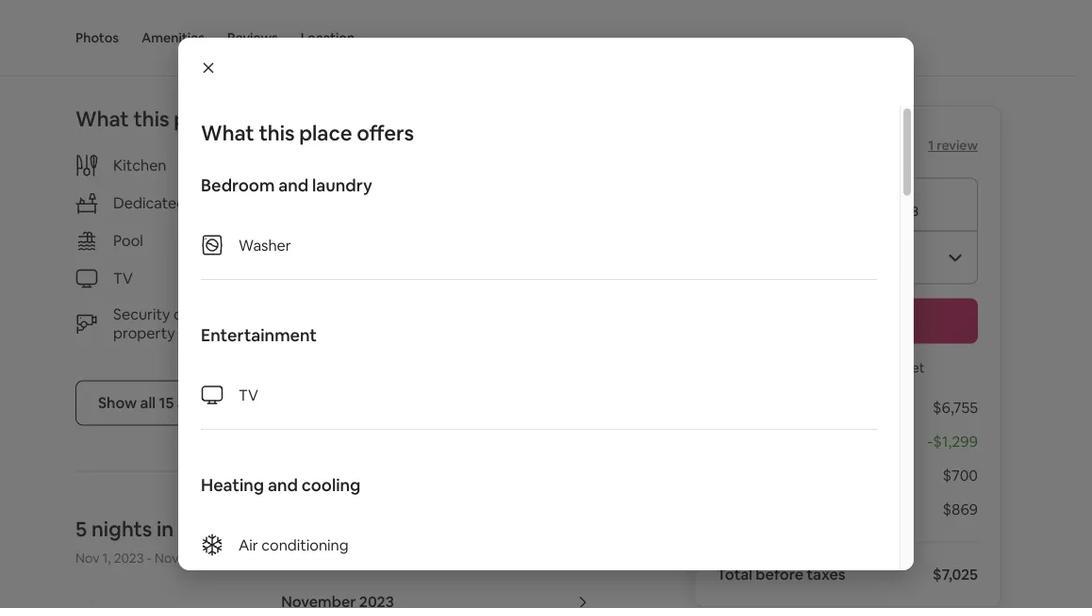 Task type: vqa. For each thing, say whether or not it's contained in the screenshot.
'Location' in the left top of the page
yes



Task type: locate. For each thing, give the bounding box(es) containing it.
charged
[[852, 359, 902, 376]]

5
[[75, 516, 87, 543]]

show all 15 amenities button
[[75, 381, 269, 426]]

this
[[133, 106, 169, 133], [259, 119, 295, 146]]

what this place offers dialog
[[178, 38, 914, 608]]

malibu
[[178, 516, 242, 543]]

entertainment
[[201, 324, 317, 347]]

place inside dialog
[[299, 119, 352, 146]]

what this place offers
[[75, 106, 289, 133], [201, 119, 414, 146]]

1 vertical spatial and
[[268, 474, 298, 497]]

and for laundry
[[278, 174, 309, 197]]

this for bedroom and laundry
[[259, 119, 295, 146]]

what this place offers inside dialog
[[201, 119, 414, 146]]

0 vertical spatial -
[[927, 432, 933, 451]]

nights
[[91, 516, 152, 543]]

and left cooling
[[268, 474, 298, 497]]

kitchen
[[113, 156, 166, 175]]

tv down pool
[[113, 269, 133, 288]]

1
[[928, 137, 934, 154]]

1 horizontal spatial 2023
[[195, 549, 225, 566]]

offers
[[231, 106, 289, 133], [357, 119, 414, 146]]

offers inside dialog
[[357, 119, 414, 146]]

0 horizontal spatial this
[[133, 106, 169, 133]]

1 horizontal spatial washer
[[391, 269, 444, 288]]

this up the bedroom and laundry
[[259, 119, 295, 146]]

place up laundry
[[299, 119, 352, 146]]

yet
[[905, 359, 925, 376]]

offers up laundry
[[357, 119, 414, 146]]

1 horizontal spatial place
[[299, 119, 352, 146]]

and
[[278, 174, 309, 197], [268, 474, 298, 497]]

0 horizontal spatial washer
[[239, 235, 291, 255]]

taxes
[[807, 565, 846, 584]]

2023
[[114, 549, 144, 566], [195, 549, 225, 566]]

place up 'bedroom'
[[174, 106, 227, 133]]

- left 6,
[[147, 549, 152, 566]]

what this place offers up kitchen
[[75, 106, 289, 133]]

1 2023 from the left
[[114, 549, 144, 566]]

1 vertical spatial washer
[[391, 269, 444, 288]]

show all 15 amenities
[[98, 393, 247, 413]]

0 horizontal spatial 2023
[[114, 549, 144, 566]]

washer
[[239, 235, 291, 255], [391, 269, 444, 288]]

this inside dialog
[[259, 119, 295, 146]]

place
[[174, 106, 227, 133], [299, 119, 352, 146]]

review
[[937, 137, 978, 154]]

this up kitchen
[[133, 106, 169, 133]]

cooling
[[302, 474, 361, 497]]

tv down entertainment
[[239, 385, 258, 405]]

0 horizontal spatial tv
[[113, 269, 133, 288]]

nov
[[75, 549, 99, 566], [155, 549, 179, 566]]

1 horizontal spatial tv
[[239, 385, 258, 405]]

what
[[75, 106, 129, 133], [201, 119, 254, 146]]

- inside the "5 nights in malibu nov 1, 2023 - nov 6, 2023"
[[147, 549, 152, 566]]

what up 'bedroom'
[[201, 119, 254, 146]]

11/6/2023 button
[[717, 178, 978, 231]]

air
[[239, 535, 258, 555]]

2023 right 6,
[[195, 549, 225, 566]]

tv inside what this place offers dialog
[[239, 385, 258, 405]]

0 horizontal spatial offers
[[231, 106, 289, 133]]

-
[[927, 432, 933, 451], [147, 549, 152, 566]]

what this place offers for bedroom and laundry
[[201, 119, 414, 146]]

pool
[[113, 231, 143, 250]]

bedroom
[[201, 174, 275, 197]]

$700
[[943, 466, 978, 485]]

bedroom and laundry
[[201, 174, 372, 197]]

this for kitchen
[[133, 106, 169, 133]]

5 nights in malibu nov 1, 2023 - nov 6, 2023
[[75, 516, 242, 566]]

1 vertical spatial -
[[147, 549, 152, 566]]

what inside dialog
[[201, 119, 254, 146]]

0 horizontal spatial nov
[[75, 549, 99, 566]]

1 horizontal spatial -
[[927, 432, 933, 451]]

before
[[756, 565, 804, 584]]

laundry
[[312, 174, 372, 197]]

nov left 1,
[[75, 549, 99, 566]]

2 nov from the left
[[155, 549, 179, 566]]

reviews
[[227, 29, 278, 46]]

all
[[140, 393, 156, 413]]

and left laundry
[[278, 174, 309, 197]]

offers for bedroom and laundry
[[357, 119, 414, 146]]

what up kitchen
[[75, 106, 129, 133]]

1 horizontal spatial what
[[201, 119, 254, 146]]

location button
[[301, 0, 355, 75]]

nov left 6,
[[155, 549, 179, 566]]

1 horizontal spatial nov
[[155, 549, 179, 566]]

0 vertical spatial tv
[[113, 269, 133, 288]]

calendar application
[[53, 572, 1092, 608]]

0 vertical spatial washer
[[239, 235, 291, 255]]

tv
[[113, 269, 133, 288], [239, 385, 258, 405]]

in
[[157, 516, 174, 543]]

1 horizontal spatial offers
[[357, 119, 414, 146]]

cameras
[[174, 305, 233, 324]]

what this place offers up the bedroom and laundry
[[201, 119, 414, 146]]

0 horizontal spatial -
[[147, 549, 152, 566]]

- down $6,755 at the bottom right of page
[[927, 432, 933, 451]]

total
[[717, 565, 753, 584]]

0 horizontal spatial what
[[75, 106, 129, 133]]

1 horizontal spatial this
[[259, 119, 295, 146]]

15
[[159, 393, 174, 413]]

show
[[98, 393, 137, 413]]

0 horizontal spatial place
[[174, 106, 227, 133]]

reviews button
[[227, 0, 278, 75]]

1 vertical spatial tv
[[239, 385, 258, 405]]

offers up 'bedroom'
[[231, 106, 289, 133]]

2023 right 1,
[[114, 549, 144, 566]]

0 vertical spatial and
[[278, 174, 309, 197]]



Task type: describe. For each thing, give the bounding box(es) containing it.
place for kitchen
[[174, 106, 227, 133]]

1 review
[[928, 137, 978, 154]]

workspace
[[189, 193, 265, 213]]

1,
[[102, 549, 111, 566]]

what for kitchen
[[75, 106, 129, 133]]

property
[[113, 324, 175, 343]]

heating
[[201, 474, 264, 497]]

2 2023 from the left
[[195, 549, 225, 566]]

$869
[[943, 500, 978, 519]]

what for bedroom and laundry
[[201, 119, 254, 146]]

security cameras on property
[[113, 305, 254, 343]]

$7,025
[[933, 565, 978, 584]]

$6,755
[[933, 398, 978, 417]]

air conditioning
[[239, 535, 349, 555]]

be
[[833, 359, 849, 376]]

amenities
[[177, 393, 247, 413]]

6,
[[182, 549, 192, 566]]

security
[[113, 305, 170, 324]]

11/6/2023
[[859, 202, 919, 219]]

you won't be charged yet
[[771, 359, 925, 376]]

washer inside what this place offers dialog
[[239, 235, 291, 255]]

what this place offers for kitchen
[[75, 106, 289, 133]]

and for cooling
[[268, 474, 298, 497]]

1 nov from the left
[[75, 549, 99, 566]]

amenities button
[[141, 0, 205, 75]]

offers for kitchen
[[231, 106, 289, 133]]

location
[[301, 29, 355, 46]]

conditioning
[[262, 535, 349, 555]]

amenities
[[141, 29, 205, 46]]

dedicated
[[113, 193, 186, 213]]

photos
[[75, 29, 119, 46]]

on
[[236, 305, 254, 324]]

photos button
[[75, 0, 119, 75]]

total before taxes
[[717, 565, 846, 584]]

place for bedroom and laundry
[[299, 119, 352, 146]]

$1,299
[[933, 432, 978, 451]]

-$1,299
[[927, 432, 978, 451]]

won't
[[796, 359, 830, 376]]

dedicated workspace
[[113, 193, 265, 213]]

1 review button
[[928, 137, 978, 154]]

heating and cooling
[[201, 474, 361, 497]]

you
[[771, 359, 793, 376]]



